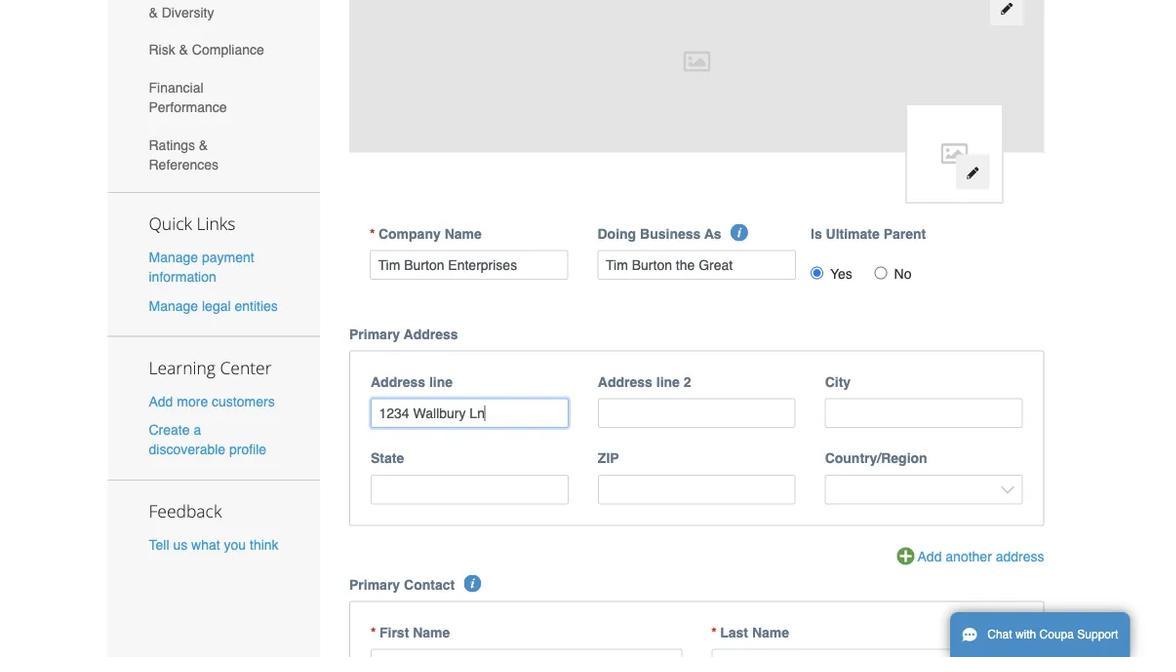 Task type: locate. For each thing, give the bounding box(es) containing it.
financial performance
[[149, 80, 227, 115]]

address left 2
[[598, 374, 653, 390]]

* left company
[[370, 226, 375, 242]]

1 vertical spatial primary
[[349, 577, 400, 593]]

1 horizontal spatial change image image
[[1000, 2, 1014, 15]]

what
[[191, 537, 220, 553]]

address line
[[371, 374, 453, 390]]

company
[[379, 226, 441, 242]]

None text field
[[370, 250, 568, 280], [712, 649, 1023, 658], [370, 250, 568, 280], [712, 649, 1023, 658]]

manage
[[149, 250, 198, 266], [149, 298, 198, 314]]

1 horizontal spatial &
[[199, 137, 208, 153]]

information
[[149, 269, 216, 285]]

0 vertical spatial change image image
[[1000, 2, 1014, 15]]

additional information image
[[731, 224, 748, 242]]

2
[[684, 374, 691, 390]]

1 manage from the top
[[149, 250, 198, 266]]

manage inside manage payment information
[[149, 250, 198, 266]]

logo image
[[906, 104, 1004, 204]]

support
[[1078, 628, 1119, 642]]

0 horizontal spatial change image image
[[966, 166, 980, 180]]

tell
[[149, 537, 169, 553]]

compliance
[[192, 42, 264, 58]]

quick links
[[149, 212, 236, 235]]

learning center
[[149, 356, 272, 379]]

add another address button
[[897, 547, 1045, 568]]

name right company
[[445, 226, 482, 242]]

country/region
[[825, 451, 928, 466]]

add more customers link
[[149, 394, 275, 409]]

address for address line
[[371, 374, 425, 390]]

with
[[1016, 628, 1037, 642]]

quick
[[149, 212, 192, 235]]

us
[[173, 537, 188, 553]]

None text field
[[371, 649, 682, 658]]

chat with coupa support
[[988, 628, 1119, 642]]

add for add more customers
[[149, 394, 173, 409]]

* for * first name
[[371, 625, 376, 641]]

name right 'first'
[[413, 625, 450, 641]]

* company name
[[370, 226, 482, 242]]

ultimate
[[826, 226, 880, 242]]

ratings & references link
[[108, 126, 320, 183]]

1 vertical spatial add
[[918, 549, 942, 565]]

tell us what you think button
[[149, 535, 279, 555]]

& inside ratings & references
[[199, 137, 208, 153]]

1 primary from the top
[[349, 326, 400, 342]]

manage payment information link
[[149, 250, 254, 285]]

0 horizontal spatial add
[[149, 394, 173, 409]]

None radio
[[811, 267, 824, 280]]

& for risk
[[179, 42, 188, 58]]

None radio
[[875, 267, 888, 280]]

1 horizontal spatial add
[[918, 549, 942, 565]]

create a discoverable profile
[[149, 422, 267, 457]]

0 vertical spatial &
[[179, 42, 188, 58]]

change image image for background image
[[1000, 2, 1014, 15]]

more
[[177, 394, 208, 409]]

address
[[404, 326, 458, 342], [371, 374, 425, 390], [598, 374, 653, 390]]

chat
[[988, 628, 1012, 642]]

performance
[[149, 99, 227, 115]]

primary
[[349, 326, 400, 342], [349, 577, 400, 593]]

line up "address line" text box
[[429, 374, 453, 390]]

background image
[[349, 0, 1045, 153]]

* for * last name
[[712, 625, 717, 641]]

*
[[370, 226, 375, 242], [371, 625, 376, 641], [712, 625, 717, 641]]

primary up address line
[[349, 326, 400, 342]]

2 line from the left
[[656, 374, 680, 390]]

2 manage from the top
[[149, 298, 198, 314]]

1 vertical spatial change image image
[[966, 166, 980, 180]]

0 horizontal spatial line
[[429, 374, 453, 390]]

0 horizontal spatial &
[[179, 42, 188, 58]]

name right last in the right bottom of the page
[[752, 625, 789, 641]]

& up references
[[199, 137, 208, 153]]

center
[[220, 356, 272, 379]]

references
[[149, 157, 219, 172]]

name
[[445, 226, 482, 242], [413, 625, 450, 641], [752, 625, 789, 641]]

yes
[[830, 266, 853, 282]]

address down primary address
[[371, 374, 425, 390]]

primary up 'first'
[[349, 577, 400, 593]]

line left 2
[[656, 374, 680, 390]]

doing business as
[[598, 226, 722, 242]]

2 primary from the top
[[349, 577, 400, 593]]

line for address line
[[429, 374, 453, 390]]

0 vertical spatial manage
[[149, 250, 198, 266]]

think
[[250, 537, 279, 553]]

add inside button
[[918, 549, 942, 565]]

manage up information on the left of page
[[149, 250, 198, 266]]

&
[[179, 42, 188, 58], [199, 137, 208, 153]]

1 line from the left
[[429, 374, 453, 390]]

manage for manage legal entities
[[149, 298, 198, 314]]

you
[[224, 537, 246, 553]]

feedback
[[149, 500, 222, 523]]

add
[[149, 394, 173, 409], [918, 549, 942, 565]]

City text field
[[825, 399, 1023, 428]]

manage for manage payment information
[[149, 250, 198, 266]]

change image image
[[1000, 2, 1014, 15], [966, 166, 980, 180]]

line
[[429, 374, 453, 390], [656, 374, 680, 390]]

0 vertical spatial primary
[[349, 326, 400, 342]]

add up the create
[[149, 394, 173, 409]]

ratings & references
[[149, 137, 219, 172]]

additional information image
[[464, 575, 482, 593]]

add more customers
[[149, 394, 275, 409]]

manage down information on the left of page
[[149, 298, 198, 314]]

* left 'first'
[[371, 625, 376, 641]]

add left "another" at the right of page
[[918, 549, 942, 565]]

1 horizontal spatial line
[[656, 374, 680, 390]]

0 vertical spatial add
[[149, 394, 173, 409]]

* last name
[[712, 625, 789, 641]]

1 vertical spatial manage
[[149, 298, 198, 314]]

State text field
[[371, 475, 569, 505]]

1 vertical spatial &
[[199, 137, 208, 153]]

* left last in the right bottom of the page
[[712, 625, 717, 641]]

learning
[[149, 356, 216, 379]]

payment
[[202, 250, 254, 266]]

& right 'risk'
[[179, 42, 188, 58]]

primary address
[[349, 326, 458, 342]]

name for * first name
[[413, 625, 450, 641]]

first
[[380, 625, 409, 641]]



Task type: vqa. For each thing, say whether or not it's contained in the screenshot.
Commodities to the middle
no



Task type: describe. For each thing, give the bounding box(es) containing it.
a
[[194, 422, 201, 438]]

zip
[[598, 451, 619, 466]]

* first name
[[371, 625, 450, 641]]

add for add another address
[[918, 549, 942, 565]]

contact
[[404, 577, 455, 593]]

links
[[197, 212, 236, 235]]

address up address line
[[404, 326, 458, 342]]

ratings
[[149, 137, 195, 153]]

risk
[[149, 42, 175, 58]]

name for * last name
[[752, 625, 789, 641]]

legal
[[202, 298, 231, 314]]

financial
[[149, 80, 203, 95]]

discoverable
[[149, 442, 225, 457]]

another
[[946, 549, 992, 565]]

risk & compliance
[[149, 42, 264, 58]]

doing
[[598, 226, 636, 242]]

Doing Business As text field
[[598, 250, 796, 280]]

Address line 2 text field
[[598, 399, 796, 428]]

risk & compliance link
[[108, 31, 320, 69]]

& for ratings
[[199, 137, 208, 153]]

state
[[371, 451, 404, 466]]

coupa
[[1040, 628, 1074, 642]]

create a discoverable profile link
[[149, 422, 267, 457]]

is
[[811, 226, 822, 242]]

line for address line 2
[[656, 374, 680, 390]]

Address line text field
[[371, 399, 569, 428]]

manage legal entities
[[149, 298, 278, 314]]

change image image for the logo
[[966, 166, 980, 180]]

financial performance link
[[108, 69, 320, 126]]

city
[[825, 374, 851, 390]]

ZIP text field
[[598, 475, 796, 505]]

manage payment information
[[149, 250, 254, 285]]

customers
[[212, 394, 275, 409]]

last
[[720, 625, 748, 641]]

chat with coupa support button
[[950, 613, 1130, 658]]

primary contact
[[349, 577, 455, 593]]

profile
[[229, 442, 267, 457]]

primary for primary address
[[349, 326, 400, 342]]

primary for primary contact
[[349, 577, 400, 593]]

address line 2
[[598, 374, 691, 390]]

manage legal entities link
[[149, 298, 278, 314]]

no
[[894, 266, 912, 282]]

name for * company name
[[445, 226, 482, 242]]

add another address
[[918, 549, 1045, 565]]

create
[[149, 422, 190, 438]]

entities
[[235, 298, 278, 314]]

address
[[996, 549, 1045, 565]]

address for address line 2
[[598, 374, 653, 390]]

as
[[704, 226, 722, 242]]

parent
[[884, 226, 926, 242]]

* for * company name
[[370, 226, 375, 242]]

tell us what you think
[[149, 537, 279, 553]]

is ultimate parent
[[811, 226, 926, 242]]

business
[[640, 226, 701, 242]]



